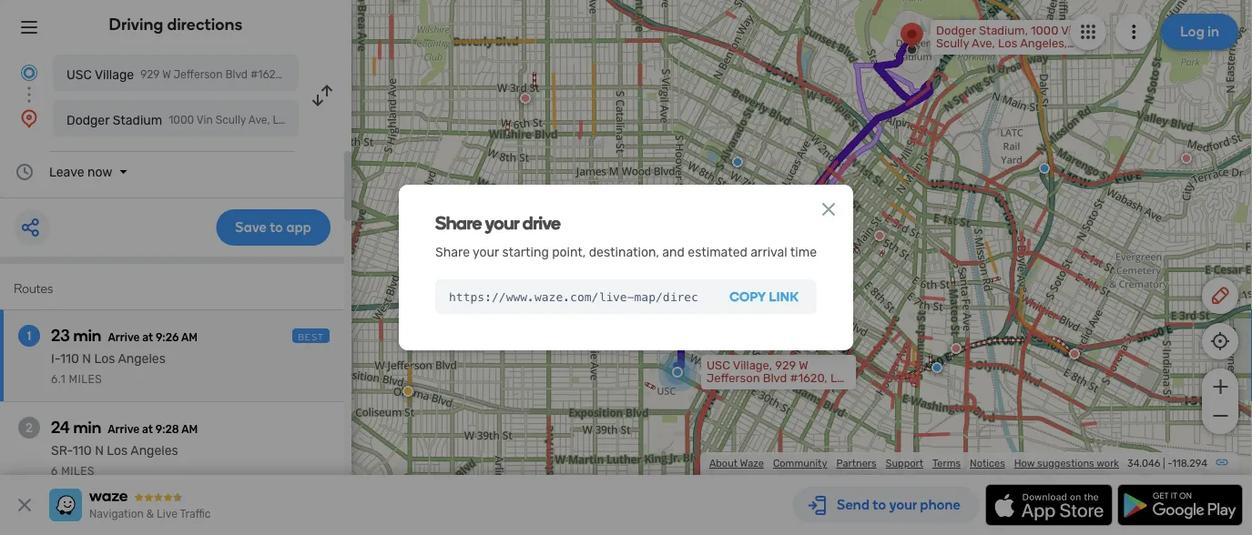 Task type: locate. For each thing, give the bounding box(es) containing it.
time
[[790, 245, 817, 260]]

share
[[435, 212, 482, 234], [435, 245, 470, 260]]

0 horizontal spatial #1620,
[[250, 68, 285, 81]]

1 vertical spatial dodger
[[66, 112, 109, 128]]

usc
[[66, 67, 92, 82], [707, 359, 730, 373]]

about
[[709, 458, 738, 470]]

angeles inside "i-110 n los angeles 6.1 miles"
[[118, 352, 166, 367]]

0 vertical spatial at
[[142, 332, 153, 344]]

ave,
[[972, 36, 995, 51]]

los inside "i-110 n los angeles 6.1 miles"
[[94, 352, 115, 367]]

0 horizontal spatial 929
[[140, 68, 160, 81]]

angeles,
[[1020, 36, 1068, 51], [308, 68, 352, 81], [707, 384, 754, 398]]

0 horizontal spatial usc
[[66, 67, 92, 82]]

0 horizontal spatial 90089,
[[371, 68, 407, 81]]

1 horizontal spatial usc
[[707, 359, 730, 373]]

x image
[[14, 495, 36, 516]]

terms
[[933, 458, 961, 470]]

929 right village,
[[775, 359, 796, 373]]

miles
[[69, 373, 102, 386], [61, 465, 95, 478]]

usa inside usc village, 929 w jefferson blvd #1620, los angeles, ca 90089, usa
[[817, 384, 841, 398]]

929 inside usc village, 929 w jefferson blvd #1620, los angeles, ca 90089, usa
[[775, 359, 796, 373]]

n down "24 min arrive at 9:28 am"
[[95, 444, 104, 459]]

miles right 6.1
[[69, 373, 102, 386]]

0 vertical spatial am
[[181, 332, 198, 344]]

110
[[60, 352, 79, 367], [73, 444, 92, 459]]

929 right village
[[140, 68, 160, 81]]

0 vertical spatial 929
[[140, 68, 160, 81]]

am inside "24 min arrive at 9:28 am"
[[181, 424, 198, 436]]

arrive inside "24 min arrive at 9:28 am"
[[108, 424, 140, 436]]

angeles down 9:28
[[130, 444, 178, 459]]

#1620, inside usc village 929 w jefferson blvd #1620, los angeles, ca 90089, usa
[[250, 68, 285, 81]]

dodger for dodger stadium
[[66, 112, 109, 128]]

at left 9:26
[[142, 332, 153, 344]]

blvd down directions
[[225, 68, 248, 81]]

your
[[485, 212, 519, 234], [473, 245, 499, 260]]

terms link
[[933, 458, 961, 470]]

am
[[181, 332, 198, 344], [181, 424, 198, 436]]

0 vertical spatial jefferson
[[174, 68, 223, 81]]

110 for 24
[[73, 444, 92, 459]]

w right village,
[[799, 359, 808, 373]]

ca for village,
[[757, 384, 772, 398]]

usa inside usc village 929 w jefferson blvd #1620, los angeles, ca 90089, usa
[[410, 68, 432, 81]]

0 vertical spatial miles
[[69, 373, 102, 386]]

miles for 23
[[69, 373, 102, 386]]

i-
[[51, 352, 60, 367]]

usa for village,
[[817, 384, 841, 398]]

1 vertical spatial am
[[181, 424, 198, 436]]

90089,
[[371, 68, 407, 81], [775, 384, 814, 398]]

1 share from the top
[[435, 212, 482, 234]]

0 vertical spatial share
[[435, 212, 482, 234]]

0 vertical spatial arrive
[[108, 332, 140, 344]]

zoom in image
[[1209, 376, 1232, 398]]

arrive
[[108, 332, 140, 344], [108, 424, 140, 436]]

dodger
[[936, 24, 976, 38], [66, 112, 109, 128]]

angeles, inside dodger stadium, 1000 vin scully ave, los angeles, california, united states
[[1020, 36, 1068, 51]]

los inside dodger stadium, 1000 vin scully ave, los angeles, california, united states
[[998, 36, 1018, 51]]

angeles inside sr-110 n los angeles 6 miles
[[130, 444, 178, 459]]

dodger stadium, 1000 vin scully ave, los angeles, california, united states
[[936, 24, 1079, 63]]

None field
[[435, 280, 712, 314]]

ca inside usc village, 929 w jefferson blvd #1620, los angeles, ca 90089, usa
[[757, 384, 772, 398]]

1 vertical spatial angeles,
[[308, 68, 352, 81]]

1 vertical spatial w
[[799, 359, 808, 373]]

jefferson up dodger stadium button
[[174, 68, 223, 81]]

share for share your drive
[[435, 212, 482, 234]]

jefferson down the copy
[[707, 372, 760, 386]]

dodger for dodger stadium, 1000 vin scully ave, los angeles, california, united states
[[936, 24, 976, 38]]

1 vertical spatial #1620,
[[790, 372, 828, 386]]

link image
[[1215, 455, 1230, 470]]

at inside "24 min arrive at 9:28 am"
[[142, 424, 153, 436]]

0 horizontal spatial ca
[[354, 68, 369, 81]]

am right 9:28
[[181, 424, 198, 436]]

angeles, inside usc village, 929 w jefferson blvd #1620, los angeles, ca 90089, usa
[[707, 384, 754, 398]]

929
[[140, 68, 160, 81], [775, 359, 796, 373]]

0 vertical spatial usc
[[66, 67, 92, 82]]

am inside 23 min arrive at 9:26 am
[[181, 332, 198, 344]]

min for 23 min
[[73, 326, 102, 346]]

2 min from the top
[[73, 418, 101, 438]]

jefferson for village
[[174, 68, 223, 81]]

usc village, 929 w jefferson blvd #1620, los angeles, ca 90089, usa
[[707, 359, 850, 398]]

dodger stadium
[[66, 112, 162, 128]]

2 share from the top
[[435, 245, 470, 260]]

your up starting
[[485, 212, 519, 234]]

sr-
[[51, 444, 73, 459]]

blvd inside usc village, 929 w jefferson blvd #1620, los angeles, ca 90089, usa
[[763, 372, 787, 386]]

1 vertical spatial miles
[[61, 465, 95, 478]]

0 horizontal spatial dodger
[[66, 112, 109, 128]]

0 vertical spatial usa
[[410, 68, 432, 81]]

0 vertical spatial 110
[[60, 352, 79, 367]]

jefferson inside usc village, 929 w jefferson blvd #1620, los angeles, ca 90089, usa
[[707, 372, 760, 386]]

blvd for village,
[[763, 372, 787, 386]]

90089, for village,
[[775, 384, 814, 398]]

1 vertical spatial angeles
[[130, 444, 178, 459]]

angeles down 23 min arrive at 9:26 am
[[118, 352, 166, 367]]

90089, inside usc village, 929 w jefferson blvd #1620, los angeles, ca 90089, usa
[[775, 384, 814, 398]]

angeles, inside usc village 929 w jefferson blvd #1620, los angeles, ca 90089, usa
[[308, 68, 352, 81]]

angeles
[[118, 352, 166, 367], [130, 444, 178, 459]]

110 inside "i-110 n los angeles 6.1 miles"
[[60, 352, 79, 367]]

at
[[142, 332, 153, 344], [142, 424, 153, 436]]

at for 24 min
[[142, 424, 153, 436]]

jefferson inside usc village 929 w jefferson blvd #1620, los angeles, ca 90089, usa
[[174, 68, 223, 81]]

0 horizontal spatial n
[[82, 352, 91, 367]]

110 down "24 min arrive at 9:28 am"
[[73, 444, 92, 459]]

0 horizontal spatial blvd
[[225, 68, 248, 81]]

arrive up sr-110 n los angeles 6 miles
[[108, 424, 140, 436]]

support link
[[886, 458, 924, 470]]

dodger up california,
[[936, 24, 976, 38]]

ca inside usc village 929 w jefferson blvd #1620, los angeles, ca 90089, usa
[[354, 68, 369, 81]]

blvd down 'link'
[[763, 372, 787, 386]]

estimated
[[688, 245, 748, 260]]

los inside sr-110 n los angeles 6 miles
[[107, 444, 128, 459]]

at inside 23 min arrive at 9:26 am
[[142, 332, 153, 344]]

1 horizontal spatial 90089,
[[775, 384, 814, 398]]

0 horizontal spatial angeles,
[[308, 68, 352, 81]]

current location image
[[18, 62, 40, 84]]

zoom out image
[[1209, 405, 1232, 427]]

drive
[[523, 212, 561, 234]]

1 vertical spatial your
[[473, 245, 499, 260]]

w for village
[[162, 68, 171, 81]]

1 horizontal spatial #1620,
[[790, 372, 828, 386]]

0 vertical spatial ca
[[354, 68, 369, 81]]

w
[[162, 68, 171, 81], [799, 359, 808, 373]]

dodger left stadium
[[66, 112, 109, 128]]

0 vertical spatial w
[[162, 68, 171, 81]]

angeles for 24 min
[[130, 444, 178, 459]]

#1620,
[[250, 68, 285, 81], [790, 372, 828, 386]]

los inside usc village, 929 w jefferson blvd #1620, los angeles, ca 90089, usa
[[831, 372, 850, 386]]

n for 24 min
[[95, 444, 104, 459]]

driving
[[109, 15, 163, 34]]

navigation
[[89, 508, 144, 521]]

arrive up "i-110 n los angeles 6.1 miles" on the left bottom of the page
[[108, 332, 140, 344]]

miles for 24
[[61, 465, 95, 478]]

blvd for village
[[225, 68, 248, 81]]

2 at from the top
[[142, 424, 153, 436]]

1 horizontal spatial jefferson
[[707, 372, 760, 386]]

your down the share your drive
[[473, 245, 499, 260]]

110 inside sr-110 n los angeles 6 miles
[[73, 444, 92, 459]]

110 up 6.1
[[60, 352, 79, 367]]

n inside sr-110 n los angeles 6 miles
[[95, 444, 104, 459]]

2 arrive from the top
[[108, 424, 140, 436]]

1 horizontal spatial ca
[[757, 384, 772, 398]]

village,
[[733, 359, 772, 373]]

sr-110 n los angeles 6 miles
[[51, 444, 178, 478]]

1 vertical spatial 929
[[775, 359, 796, 373]]

1 vertical spatial n
[[95, 444, 104, 459]]

1 horizontal spatial blvd
[[763, 372, 787, 386]]

1 vertical spatial ca
[[757, 384, 772, 398]]

0 vertical spatial #1620,
[[250, 68, 285, 81]]

leave
[[49, 164, 84, 179]]

w inside usc village 929 w jefferson blvd #1620, los angeles, ca 90089, usa
[[162, 68, 171, 81]]

0 horizontal spatial usa
[[410, 68, 432, 81]]

best
[[298, 332, 324, 342]]

leave now
[[49, 164, 112, 179]]

1 horizontal spatial dodger
[[936, 24, 976, 38]]

min
[[73, 326, 102, 346], [73, 418, 101, 438]]

1 vertical spatial usc
[[707, 359, 730, 373]]

1 horizontal spatial n
[[95, 444, 104, 459]]

1 vertical spatial min
[[73, 418, 101, 438]]

w inside usc village, 929 w jefferson blvd #1620, los angeles, ca 90089, usa
[[799, 359, 808, 373]]

miles inside sr-110 n los angeles 6 miles
[[61, 465, 95, 478]]

23
[[51, 326, 70, 346]]

min right 24
[[73, 418, 101, 438]]

0 vertical spatial angeles
[[118, 352, 166, 367]]

w up dodger stadium button
[[162, 68, 171, 81]]

9:28
[[156, 424, 179, 436]]

copy link button
[[712, 280, 817, 314]]

929 inside usc village 929 w jefferson blvd #1620, los angeles, ca 90089, usa
[[140, 68, 160, 81]]

|
[[1163, 458, 1166, 470]]

0 vertical spatial angeles,
[[1020, 36, 1068, 51]]

1 vertical spatial usa
[[817, 384, 841, 398]]

1 at from the top
[[142, 332, 153, 344]]

usc for village
[[66, 67, 92, 82]]

scully
[[936, 36, 969, 51]]

los
[[998, 36, 1018, 51], [288, 68, 306, 81], [94, 352, 115, 367], [831, 372, 850, 386], [107, 444, 128, 459]]

usc inside usc village, 929 w jefferson blvd #1620, los angeles, ca 90089, usa
[[707, 359, 730, 373]]

1 vertical spatial 90089,
[[775, 384, 814, 398]]

copy link
[[730, 289, 799, 305]]

0 vertical spatial blvd
[[225, 68, 248, 81]]

1 horizontal spatial 929
[[775, 359, 796, 373]]

dodger stadium button
[[53, 100, 299, 137]]

1 horizontal spatial angeles,
[[707, 384, 754, 398]]

am for 23 min
[[181, 332, 198, 344]]

1 arrive from the top
[[108, 332, 140, 344]]

1000
[[1031, 24, 1059, 38]]

miles right 6
[[61, 465, 95, 478]]

driving directions
[[109, 15, 243, 34]]

1 am from the top
[[181, 332, 198, 344]]

blvd inside usc village 929 w jefferson blvd #1620, los angeles, ca 90089, usa
[[225, 68, 248, 81]]

arrive for 23 min
[[108, 332, 140, 344]]

jefferson
[[174, 68, 223, 81], [707, 372, 760, 386]]

n
[[82, 352, 91, 367], [95, 444, 104, 459]]

waze
[[740, 458, 764, 470]]

share left the drive
[[435, 212, 482, 234]]

2 horizontal spatial angeles,
[[1020, 36, 1068, 51]]

notices link
[[970, 458, 1005, 470]]

min right 23
[[73, 326, 102, 346]]

0 vertical spatial 90089,
[[371, 68, 407, 81]]

usc left village,
[[707, 359, 730, 373]]

929 for village,
[[775, 359, 796, 373]]

starting
[[502, 245, 549, 260]]

dodger inside button
[[66, 112, 109, 128]]

1 vertical spatial jefferson
[[707, 372, 760, 386]]

dodger inside dodger stadium, 1000 vin scully ave, los angeles, california, united states
[[936, 24, 976, 38]]

pencil image
[[1210, 285, 1231, 307]]

usc left village
[[66, 67, 92, 82]]

n right i-
[[82, 352, 91, 367]]

share down the share your drive
[[435, 245, 470, 260]]

1 vertical spatial 110
[[73, 444, 92, 459]]

arrive for 24 min
[[108, 424, 140, 436]]

1 vertical spatial at
[[142, 424, 153, 436]]

miles inside "i-110 n los angeles 6.1 miles"
[[69, 373, 102, 386]]

am for 24 min
[[181, 424, 198, 436]]

0 horizontal spatial w
[[162, 68, 171, 81]]

now
[[87, 164, 112, 179]]

routes
[[14, 281, 53, 296]]

arrive inside 23 min arrive at 9:26 am
[[108, 332, 140, 344]]

0 vertical spatial min
[[73, 326, 102, 346]]

blvd
[[225, 68, 248, 81], [763, 372, 787, 386]]

destination,
[[589, 245, 659, 260]]

2 vertical spatial angeles,
[[707, 384, 754, 398]]

1 vertical spatial share
[[435, 245, 470, 260]]

1 vertical spatial blvd
[[763, 372, 787, 386]]

usa
[[410, 68, 432, 81], [817, 384, 841, 398]]

0 vertical spatial n
[[82, 352, 91, 367]]

arrival
[[751, 245, 788, 260]]

0 vertical spatial your
[[485, 212, 519, 234]]

0 horizontal spatial jefferson
[[174, 68, 223, 81]]

notices
[[970, 458, 1005, 470]]

n inside "i-110 n los angeles 6.1 miles"
[[82, 352, 91, 367]]

0 vertical spatial dodger
[[936, 24, 976, 38]]

#1620, inside usc village, 929 w jefferson blvd #1620, los angeles, ca 90089, usa
[[790, 372, 828, 386]]

90089, inside usc village 929 w jefferson blvd #1620, los angeles, ca 90089, usa
[[371, 68, 407, 81]]

110 for 23
[[60, 352, 79, 367]]

x image
[[818, 199, 840, 221]]

united
[[995, 49, 1031, 63]]

2 am from the top
[[181, 424, 198, 436]]

about waze link
[[709, 458, 764, 470]]

at left 9:28
[[142, 424, 153, 436]]

stadium,
[[979, 24, 1028, 38]]

1 horizontal spatial usa
[[817, 384, 841, 398]]

am right 9:26
[[181, 332, 198, 344]]

min for 24 min
[[73, 418, 101, 438]]

118.294
[[1172, 458, 1208, 470]]

1 vertical spatial arrive
[[108, 424, 140, 436]]

1 min from the top
[[73, 326, 102, 346]]

and
[[662, 245, 685, 260]]

1 horizontal spatial w
[[799, 359, 808, 373]]

your for starting
[[473, 245, 499, 260]]

ca for village
[[354, 68, 369, 81]]



Task type: vqa. For each thing, say whether or not it's contained in the screenshot.
Martin
no



Task type: describe. For each thing, give the bounding box(es) containing it.
clock image
[[14, 161, 36, 183]]

share your starting point, destination, and estimated arrival time
[[435, 245, 817, 260]]

usc village 929 w jefferson blvd #1620, los angeles, ca 90089, usa
[[66, 67, 432, 82]]

copy
[[730, 289, 766, 305]]

929 for village
[[140, 68, 160, 81]]

jefferson for village,
[[707, 372, 760, 386]]

about waze community partners support terms notices how suggestions work 34.046 | -118.294
[[709, 458, 1208, 470]]

90089, for village
[[371, 68, 407, 81]]

#1620, for village,
[[790, 372, 828, 386]]

partners
[[837, 458, 877, 470]]

states
[[1034, 49, 1070, 63]]

community
[[773, 458, 827, 470]]

location image
[[18, 107, 40, 129]]

angeles for 23 min
[[118, 352, 166, 367]]

n for 23 min
[[82, 352, 91, 367]]

link
[[769, 289, 799, 305]]

&
[[146, 508, 154, 521]]

point,
[[552, 245, 586, 260]]

angeles, for village,
[[707, 384, 754, 398]]

how
[[1014, 458, 1035, 470]]

6.1
[[51, 373, 66, 386]]

angeles, for village
[[308, 68, 352, 81]]

village
[[95, 67, 134, 82]]

work
[[1097, 458, 1119, 470]]

24
[[51, 418, 70, 438]]

vin
[[1061, 24, 1079, 38]]

34.046
[[1128, 458, 1161, 470]]

at for 23 min
[[142, 332, 153, 344]]

w for village,
[[799, 359, 808, 373]]

stadium
[[113, 112, 162, 128]]

-
[[1168, 458, 1172, 470]]

directions
[[167, 15, 243, 34]]

los inside usc village 929 w jefferson blvd #1620, los angeles, ca 90089, usa
[[288, 68, 306, 81]]

9:26
[[156, 332, 179, 344]]

usc for village,
[[707, 359, 730, 373]]

california,
[[936, 49, 992, 63]]

share your drive
[[435, 212, 561, 234]]

how suggestions work link
[[1014, 458, 1119, 470]]

share for share your starting point, destination, and estimated arrival time
[[435, 245, 470, 260]]

your for drive
[[485, 212, 519, 234]]

community link
[[773, 458, 827, 470]]

usa for village
[[410, 68, 432, 81]]

#1620, for village
[[250, 68, 285, 81]]

traffic
[[180, 508, 211, 521]]

live
[[157, 508, 177, 521]]

6
[[51, 465, 58, 478]]

suggestions
[[1037, 458, 1095, 470]]

23 min arrive at 9:26 am
[[51, 326, 198, 346]]

partners link
[[837, 458, 877, 470]]

navigation & live traffic
[[89, 508, 211, 521]]

2
[[26, 420, 33, 436]]

i-110 n los angeles 6.1 miles
[[51, 352, 166, 386]]

24 min arrive at 9:28 am
[[51, 418, 198, 438]]

support
[[886, 458, 924, 470]]

1
[[27, 328, 31, 344]]



